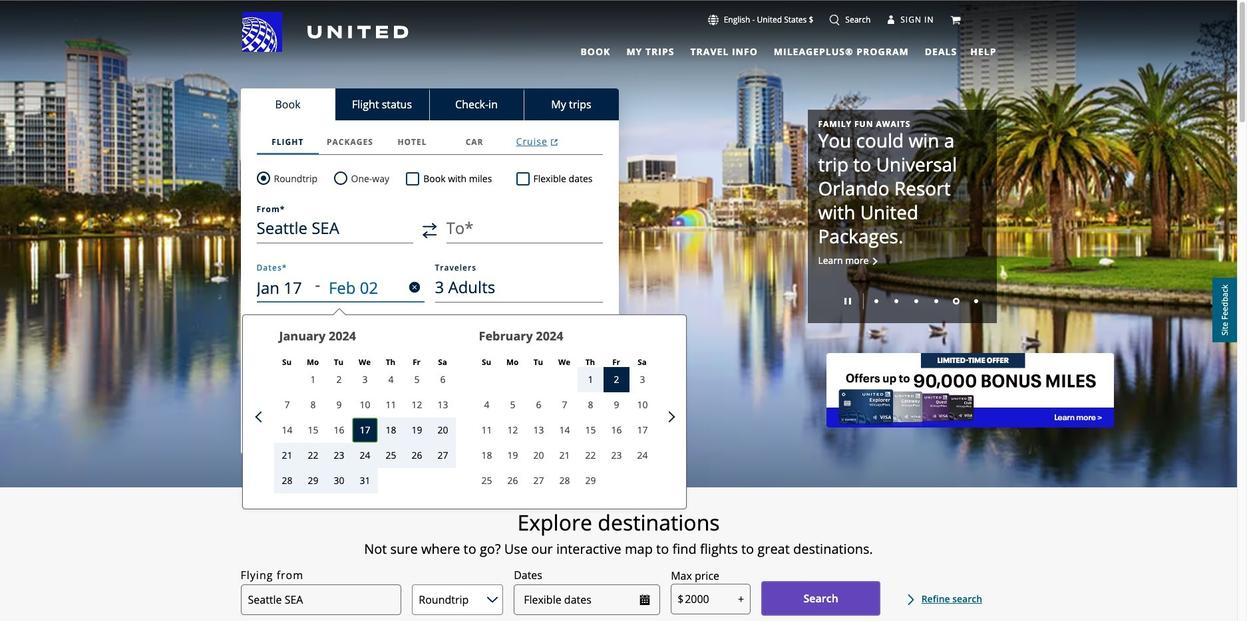 Task type: locate. For each thing, give the bounding box(es) containing it.
clear dates image
[[409, 282, 420, 293]]

flying from element
[[241, 568, 304, 584]]

None text field
[[671, 584, 751, 615]]

main content
[[0, 1, 1237, 622]]

Flying from text field
[[241, 585, 402, 616]]

enter your departing city, airport name, or airport code. element
[[257, 206, 285, 214]]

move forward to switch to the next month. image
[[664, 412, 675, 423]]

explore destinations element
[[164, 510, 1073, 536]]

united logo link to homepage image
[[242, 12, 408, 52]]

pause image
[[844, 298, 851, 305]]

slide 3 of 6 image
[[914, 300, 918, 304]]

navigation
[[0, 11, 1237, 60]]

view cart, click to view list of recently searched saved trips. image
[[950, 14, 961, 25]]

carousel buttons element
[[818, 289, 986, 313]]

0 vertical spatial tab list
[[573, 40, 960, 60]]

tab list
[[573, 40, 960, 60], [241, 89, 619, 120], [257, 130, 603, 155]]

reverse origin and destination image
[[422, 223, 437, 239]]



Task type: vqa. For each thing, say whether or not it's contained in the screenshot.
main content
yes



Task type: describe. For each thing, give the bounding box(es) containing it.
Depart text field
[[257, 272, 315, 303]]

slide 1 of 6 image
[[874, 300, 878, 304]]

currently in english united states	$ enter to change image
[[708, 15, 719, 25]]

To* text field
[[446, 213, 603, 244]]

1 vertical spatial tab list
[[241, 89, 619, 120]]

please enter the max price in the input text or tab to access the slider to set the max price. element
[[671, 568, 719, 584]]

From* text field
[[257, 213, 413, 244]]

slide 6 of 6 image
[[974, 300, 978, 304]]

slide 5 of 6 image
[[953, 298, 959, 305]]

calendar application
[[251, 315, 1064, 519]]

slide 4 of 6 image
[[934, 300, 938, 304]]

Return text field
[[329, 272, 390, 303]]

slide 2 of 6 image
[[894, 300, 898, 304]]

not sure where to go? use our interactive map to find flights to great destinations. element
[[164, 542, 1073, 558]]

move backward to switch to the previous month. image
[[255, 412, 266, 423]]

flexible dates image
[[640, 595, 650, 606]]

2 vertical spatial tab list
[[257, 130, 603, 155]]



